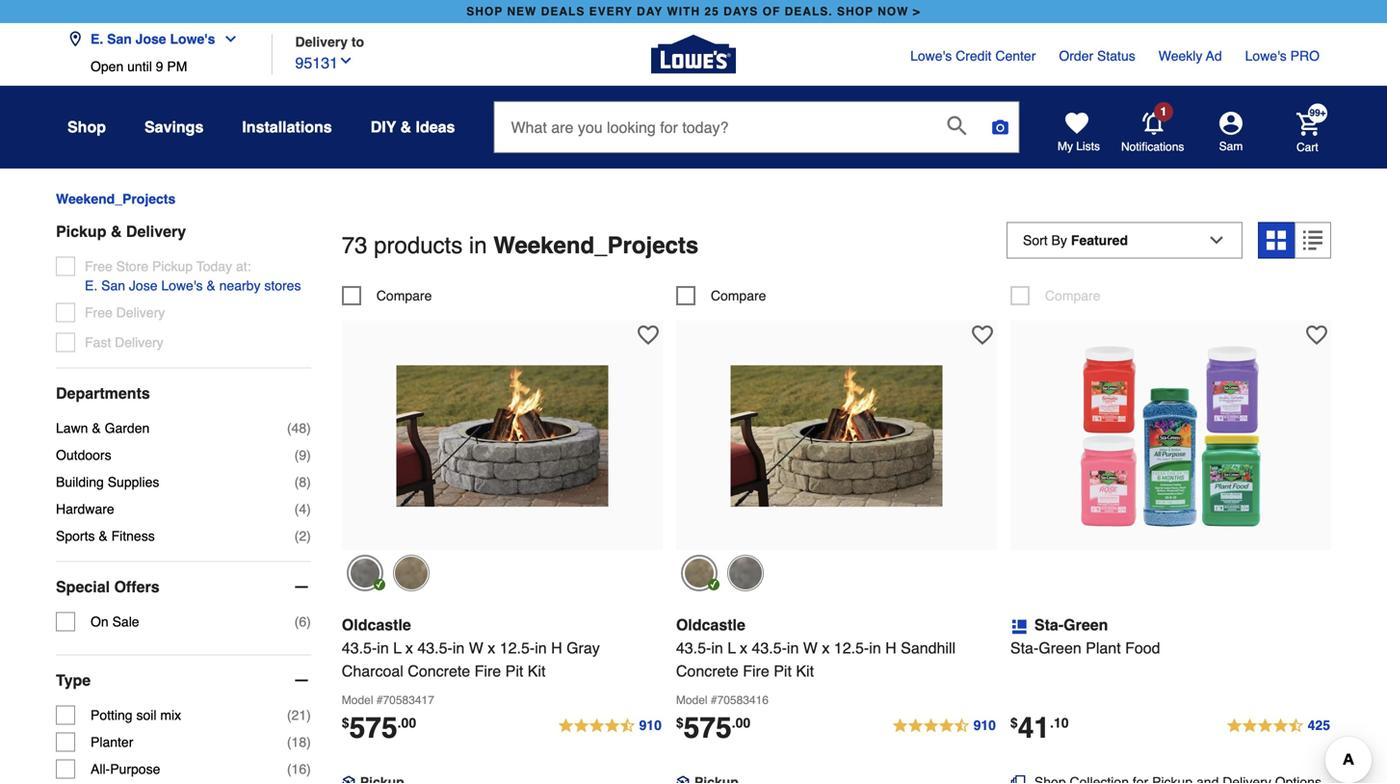 Task type: vqa. For each thing, say whether or not it's contained in the screenshot.
Potting
yes



Task type: describe. For each thing, give the bounding box(es) containing it.
concrete inside oldcastle 43.5-in l x 43.5-in w x 12.5-in h sandhill concrete fire pit kit
[[676, 663, 739, 680]]

12.5- for pit
[[500, 639, 535, 657]]

lists
[[1077, 140, 1100, 153]]

4 43.5- from the left
[[752, 639, 787, 657]]

potting soil mix
[[91, 708, 181, 723]]

( 8 )
[[295, 474, 311, 490]]

2 910 from the left
[[974, 718, 996, 733]]

lowe's credit center link
[[911, 46, 1036, 66]]

2
[[299, 528, 307, 544]]

model for concrete
[[676, 694, 708, 707]]

fire inside oldcastle 43.5-in l x 43.5-in w x 12.5-in h gray charcoal concrete fire pit kit
[[475, 663, 501, 680]]

lawn & garden
[[56, 420, 150, 436]]

lowe's home improvement notification center image
[[1143, 112, 1166, 135]]

( for 21
[[287, 708, 292, 723]]

>
[[913, 5, 921, 18]]

) for ( 9 )
[[307, 447, 311, 463]]

& for garden
[[92, 420, 101, 436]]

( 6 )
[[295, 614, 311, 630]]

my
[[1058, 140, 1073, 153]]

cart
[[1297, 140, 1319, 154]]

( for 4
[[295, 501, 299, 517]]

) for ( 18 )
[[307, 735, 311, 750]]

store
[[116, 259, 149, 274]]

( 2 )
[[295, 528, 311, 544]]

( for 48
[[287, 420, 292, 436]]

jose for e. san jose lowe's
[[136, 31, 166, 47]]

& for ideas
[[400, 118, 412, 136]]

sports & fitness
[[56, 528, 155, 544]]

potting
[[91, 708, 133, 723]]

1 910 from the left
[[639, 718, 662, 733]]

e. for e. san jose lowe's & nearby stores
[[85, 278, 98, 293]]

8
[[299, 474, 307, 490]]

savings button
[[145, 110, 204, 145]]

supplies
[[108, 474, 159, 490]]

25
[[705, 5, 720, 18]]

purpose
[[110, 762, 160, 777]]

2 x from the left
[[488, 639, 496, 657]]

fitness
[[111, 528, 155, 544]]

camera image
[[991, 118, 1010, 137]]

l for charcoal
[[393, 639, 402, 657]]

nearby
[[219, 278, 261, 293]]

1 shop from the left
[[467, 5, 503, 18]]

concrete inside oldcastle 43.5-in l x 43.5-in w x 12.5-in h gray charcoal concrete fire pit kit
[[408, 663, 470, 680]]

73 products in weekend_projects
[[342, 232, 699, 259]]

sta-green sta-green plant food
[[1011, 616, 1161, 657]]

fast
[[85, 335, 111, 350]]

to
[[352, 34, 364, 50]]

model for charcoal
[[342, 694, 373, 707]]

gr_3939 element
[[1011, 286, 1101, 306]]

ideas
[[416, 118, 455, 136]]

free for free delivery
[[85, 305, 113, 320]]

4 x from the left
[[822, 639, 830, 657]]

kit inside oldcastle 43.5-in l x 43.5-in w x 12.5-in h gray charcoal concrete fire pit kit
[[528, 663, 546, 680]]

type button
[[56, 656, 311, 706]]

pro
[[1291, 48, 1320, 64]]

( for 8
[[295, 474, 299, 490]]

1
[[1161, 105, 1167, 118]]

.10
[[1050, 716, 1069, 731]]

deals.
[[785, 5, 833, 18]]

installations button
[[242, 110, 332, 145]]

special offers
[[56, 578, 160, 596]]

san for e. san jose lowe's & nearby stores
[[101, 278, 125, 293]]

2 pickup image from the left
[[676, 776, 690, 783]]

gray
[[567, 639, 600, 657]]

575 for 2nd 'actual price $575.00' element from the right
[[349, 712, 398, 745]]

1 vertical spatial green
[[1039, 639, 1082, 657]]

lowe's pro link
[[1246, 46, 1320, 66]]

products
[[374, 232, 463, 259]]

my lists link
[[1058, 112, 1100, 154]]

e. for e. san jose lowe's
[[91, 31, 103, 47]]

lowe's credit center
[[911, 48, 1036, 64]]

special
[[56, 578, 110, 596]]

today
[[196, 259, 232, 274]]

lowe's up pm
[[170, 31, 215, 47]]

type
[[56, 671, 91, 689]]

( 18 )
[[287, 735, 311, 750]]

diy
[[371, 118, 396, 136]]

( 21 )
[[287, 708, 311, 723]]

1 x from the left
[[406, 639, 413, 657]]

910 button for 2nd 'actual price $575.00' element from the right
[[557, 715, 663, 738]]

# for charcoal
[[377, 694, 383, 707]]

( for 6
[[295, 614, 299, 630]]

4.5 stars image for the 910 button corresponding to 1st 'actual price $575.00' element from the right
[[892, 715, 997, 738]]

minus image
[[292, 578, 311, 597]]

compare for "5013605577" element
[[711, 288, 766, 304]]

lowe's home improvement lists image
[[1066, 112, 1089, 135]]

oldcastle for oldcastle 43.5-in l x 43.5-in w x 12.5-in h sandhill concrete fire pit kit
[[676, 616, 746, 634]]

4.5 stars image for 2nd 'actual price $575.00' element from the right the 910 button
[[557, 715, 663, 738]]

2 $ 575 .00 from the left
[[676, 712, 751, 745]]

1 heart outline image from the left
[[638, 325, 659, 346]]

1 vertical spatial sta-
[[1011, 639, 1039, 657]]

1 actual price $575.00 element from the left
[[342, 712, 416, 745]]

sam
[[1220, 140, 1243, 153]]

hardware
[[56, 501, 114, 517]]

garden
[[105, 420, 150, 436]]

all-
[[91, 762, 110, 777]]

status
[[1098, 48, 1136, 64]]

on sale
[[91, 614, 139, 630]]

1 horizontal spatial pickup
[[152, 259, 193, 274]]

heart outline image
[[1307, 325, 1328, 346]]

jose for e. san jose lowe's & nearby stores
[[129, 278, 158, 293]]

day
[[637, 5, 663, 18]]

diy & ideas button
[[371, 110, 455, 145]]

) for ( 21 )
[[307, 708, 311, 723]]

0 vertical spatial chevron down image
[[215, 31, 238, 47]]

1 $ from the left
[[342, 716, 349, 731]]

& for fitness
[[99, 528, 108, 544]]

order status
[[1059, 48, 1136, 64]]

425
[[1308, 718, 1331, 733]]

pit inside oldcastle 43.5-in l x 43.5-in w x 12.5-in h sandhill concrete fire pit kit
[[774, 663, 792, 680]]

l for concrete
[[728, 639, 736, 657]]

model # 70583417
[[342, 694, 434, 707]]

diy & ideas
[[371, 118, 455, 136]]

special offers button
[[56, 562, 311, 612]]

16
[[292, 762, 307, 777]]

4.5 stars image containing 425
[[1226, 715, 1332, 738]]

free store pickup today at:
[[85, 259, 251, 274]]

planter
[[91, 735, 133, 750]]

73
[[342, 232, 368, 259]]

building supplies
[[56, 474, 159, 490]]

lowe's left pro
[[1246, 48, 1287, 64]]

70583417
[[383, 694, 434, 707]]

) for ( 6 )
[[307, 614, 311, 630]]

lowe's home improvement logo image
[[651, 12, 736, 97]]

sale
[[112, 614, 139, 630]]

food
[[1126, 639, 1161, 657]]

with
[[667, 5, 701, 18]]

e. san jose lowe's
[[91, 31, 215, 47]]

now
[[878, 5, 909, 18]]

) for ( 48 )
[[307, 420, 311, 436]]

model # 70583416
[[676, 694, 769, 707]]

1 43.5- from the left
[[342, 639, 377, 657]]

( 16 )
[[287, 762, 311, 777]]

e. san jose lowe's button
[[67, 20, 246, 59]]



Task type: locate. For each thing, give the bounding box(es) containing it.
delivery up free store pickup today at:
[[126, 222, 186, 240]]

48
[[292, 420, 307, 436]]

2 gray charcoal image from the left
[[727, 555, 764, 592]]

) down minus image
[[307, 614, 311, 630]]

1 horizontal spatial $ 575 .00
[[676, 712, 751, 745]]

0 horizontal spatial .00
[[398, 716, 416, 731]]

2 concrete from the left
[[676, 663, 739, 680]]

) up ( 9 )
[[307, 420, 311, 436]]

Search Query text field
[[495, 102, 932, 152]]

h inside oldcastle 43.5-in l x 43.5-in w x 12.5-in h sandhill concrete fire pit kit
[[886, 639, 897, 657]]

compare inside gr_3939 element
[[1045, 288, 1101, 304]]

1 oldcastle from the left
[[342, 616, 411, 634]]

0 vertical spatial jose
[[136, 31, 166, 47]]

43.5- up 70583416
[[752, 639, 787, 657]]

9 left pm
[[156, 59, 163, 74]]

& right lawn
[[92, 420, 101, 436]]

sam button
[[1185, 112, 1278, 154]]

concrete up 70583417
[[408, 663, 470, 680]]

910 button for 1st 'actual price $575.00' element from the right
[[892, 715, 997, 738]]

1 910 button from the left
[[557, 715, 663, 738]]

6
[[299, 614, 307, 630]]

w
[[469, 639, 484, 657], [803, 639, 818, 657]]

3 $ from the left
[[1011, 716, 1018, 731]]

.00 for 1st 'actual price $575.00' element from the right
[[732, 716, 751, 731]]

0 vertical spatial san
[[107, 31, 132, 47]]

2 free from the top
[[85, 305, 113, 320]]

jose up until
[[136, 31, 166, 47]]

gray charcoal image left sandhill icon
[[347, 555, 383, 592]]

open until 9 pm
[[91, 59, 187, 74]]

plant
[[1086, 639, 1121, 657]]

$ 575 .00 down model # 70583416
[[676, 712, 751, 745]]

9 ) from the top
[[307, 762, 311, 777]]

& for delivery
[[111, 222, 122, 240]]

12.5- left gray at the bottom left
[[500, 639, 535, 657]]

1 vertical spatial jose
[[129, 278, 158, 293]]

minus image
[[292, 671, 311, 690]]

h
[[551, 639, 562, 657], [886, 639, 897, 657]]

1 model from the left
[[342, 694, 373, 707]]

1 horizontal spatial $
[[676, 716, 684, 731]]

$ 41 .10
[[1011, 712, 1069, 745]]

) up ( 2 )
[[307, 501, 311, 517]]

1 horizontal spatial kit
[[796, 663, 814, 680]]

2 model from the left
[[676, 694, 708, 707]]

0 vertical spatial e.
[[91, 31, 103, 47]]

5 ) from the top
[[307, 528, 311, 544]]

1 horizontal spatial pit
[[774, 663, 792, 680]]

4
[[299, 501, 307, 517]]

pickup down weekend_projects link
[[56, 222, 106, 240]]

1 compare from the left
[[377, 288, 432, 304]]

0 horizontal spatial l
[[393, 639, 402, 657]]

pickup image
[[342, 776, 355, 783], [676, 776, 690, 783]]

1 horizontal spatial 12.5-
[[834, 639, 869, 657]]

center
[[996, 48, 1036, 64]]

& down today
[[207, 278, 216, 293]]

shop new deals every day with 25 days of deals. shop now >
[[467, 5, 921, 18]]

2 pit from the left
[[774, 663, 792, 680]]

h for gray
[[551, 639, 562, 657]]

( 48 )
[[287, 420, 311, 436]]

1 vertical spatial free
[[85, 305, 113, 320]]

compare
[[377, 288, 432, 304], [711, 288, 766, 304], [1045, 288, 1101, 304]]

1 horizontal spatial l
[[728, 639, 736, 657]]

) for ( 8 )
[[307, 474, 311, 490]]

shop
[[467, 5, 503, 18], [837, 5, 874, 18]]

delivery up fast delivery at the left
[[116, 305, 165, 320]]

lawn
[[56, 420, 88, 436]]

oldcastle 43.5-in l x 43.5-in w x 12.5-in h sandhill concrete fire pit kit image
[[731, 331, 943, 543]]

$ 575 .00 down model # 70583417 at left
[[342, 712, 416, 745]]

shop new deals every day with 25 days of deals. shop now > link
[[463, 0, 925, 23]]

1 horizontal spatial concrete
[[676, 663, 739, 680]]

0 horizontal spatial shop
[[467, 5, 503, 18]]

x
[[406, 639, 413, 657], [488, 639, 496, 657], [740, 639, 748, 657], [822, 639, 830, 657]]

.00 down 70583417
[[398, 716, 416, 731]]

) for ( 2 )
[[307, 528, 311, 544]]

) up 8
[[307, 447, 311, 463]]

None search field
[[494, 101, 1020, 171]]

oldcastle 43.5-in l x 43.5-in w x 12.5-in h gray charcoal concrete fire pit kit
[[342, 616, 600, 680]]

2 horizontal spatial $
[[1011, 716, 1018, 731]]

pickup up e. san jose lowe's & nearby stores button
[[152, 259, 193, 274]]

(
[[287, 420, 292, 436], [295, 447, 299, 463], [295, 474, 299, 490], [295, 501, 299, 517], [295, 528, 299, 544], [295, 614, 299, 630], [287, 708, 292, 723], [287, 735, 292, 750], [287, 762, 292, 777]]

on
[[91, 614, 109, 630]]

soil
[[136, 708, 157, 723]]

1 575 from the left
[[349, 712, 398, 745]]

fire
[[475, 663, 501, 680], [743, 663, 770, 680]]

0 horizontal spatial compare
[[377, 288, 432, 304]]

w inside oldcastle 43.5-in l x 43.5-in w x 12.5-in h gray charcoal concrete fire pit kit
[[469, 639, 484, 657]]

0 horizontal spatial weekend_projects
[[56, 191, 176, 207]]

( 4 )
[[295, 501, 311, 517]]

1 vertical spatial e.
[[85, 278, 98, 293]]

free up fast
[[85, 305, 113, 320]]

0 horizontal spatial kit
[[528, 663, 546, 680]]

lowe's left credit
[[911, 48, 952, 64]]

6 ) from the top
[[307, 614, 311, 630]]

$ right ( 21 )
[[342, 716, 349, 731]]

#
[[377, 694, 383, 707], [711, 694, 717, 707]]

delivery
[[295, 34, 348, 50], [126, 222, 186, 240], [116, 305, 165, 320], [115, 335, 164, 350]]

search image
[[948, 116, 967, 135]]

1 .00 from the left
[[398, 716, 416, 731]]

2 kit from the left
[[796, 663, 814, 680]]

0 horizontal spatial heart outline image
[[638, 325, 659, 346]]

2 12.5- from the left
[[834, 639, 869, 657]]

heart outline image
[[638, 325, 659, 346], [972, 325, 993, 346]]

all-purpose
[[91, 762, 160, 777]]

1 12.5- from the left
[[500, 639, 535, 657]]

oldcastle for oldcastle 43.5-in l x 43.5-in w x 12.5-in h gray charcoal concrete fire pit kit
[[342, 616, 411, 634]]

pm
[[167, 59, 187, 74]]

offers
[[114, 578, 160, 596]]

fast delivery
[[85, 335, 164, 350]]

1 fire from the left
[[475, 663, 501, 680]]

location image
[[67, 31, 83, 47]]

1 horizontal spatial .00
[[732, 716, 751, 731]]

3 43.5- from the left
[[676, 639, 711, 657]]

1 free from the top
[[85, 259, 113, 274]]

oldcastle 43.5-in l x 43.5-in w x 12.5-in h gray charcoal concrete fire pit kit image
[[396, 331, 608, 543]]

2 h from the left
[[886, 639, 897, 657]]

1 horizontal spatial h
[[886, 639, 897, 657]]

& down weekend_projects link
[[111, 222, 122, 240]]

( for 9
[[295, 447, 299, 463]]

3 compare from the left
[[1045, 288, 1101, 304]]

12.5- left sandhill
[[834, 639, 869, 657]]

2 575 from the left
[[684, 712, 732, 745]]

9 up 8
[[299, 447, 307, 463]]

model left 70583416
[[676, 694, 708, 707]]

delivery up the 95131
[[295, 34, 348, 50]]

gray charcoal image right sandhill image
[[727, 555, 764, 592]]

1 horizontal spatial w
[[803, 639, 818, 657]]

) down 4
[[307, 528, 311, 544]]

8 ) from the top
[[307, 735, 311, 750]]

0 horizontal spatial model
[[342, 694, 373, 707]]

2 w from the left
[[803, 639, 818, 657]]

deals
[[541, 5, 585, 18]]

shop left new
[[467, 5, 503, 18]]

2 compare from the left
[[711, 288, 766, 304]]

0 horizontal spatial gray charcoal image
[[347, 555, 383, 592]]

h left sandhill
[[886, 639, 897, 657]]

2 horizontal spatial 4.5 stars image
[[1226, 715, 1332, 738]]

compare for 5013605579 element
[[377, 288, 432, 304]]

2 oldcastle from the left
[[676, 616, 746, 634]]

1 horizontal spatial gray charcoal image
[[727, 555, 764, 592]]

pickup & delivery
[[56, 222, 186, 240]]

actual price $41.10 element
[[1011, 712, 1069, 745]]

sandhill image
[[393, 555, 430, 592]]

credit
[[956, 48, 992, 64]]

12.5- inside oldcastle 43.5-in l x 43.5-in w x 12.5-in h sandhill concrete fire pit kit
[[834, 639, 869, 657]]

0 horizontal spatial w
[[469, 639, 484, 657]]

1 pickup image from the left
[[342, 776, 355, 783]]

) down 18
[[307, 762, 311, 777]]

delivery to
[[295, 34, 364, 50]]

free for free store pickup today at:
[[85, 259, 113, 274]]

free left store
[[85, 259, 113, 274]]

( 9 )
[[295, 447, 311, 463]]

0 horizontal spatial actual price $575.00 element
[[342, 712, 416, 745]]

0 vertical spatial 9
[[156, 59, 163, 74]]

)
[[307, 420, 311, 436], [307, 447, 311, 463], [307, 474, 311, 490], [307, 501, 311, 517], [307, 528, 311, 544], [307, 614, 311, 630], [307, 708, 311, 723], [307, 735, 311, 750], [307, 762, 311, 777]]

0 vertical spatial weekend_projects
[[56, 191, 176, 207]]

43.5-
[[342, 639, 377, 657], [418, 639, 453, 657], [676, 639, 711, 657], [752, 639, 787, 657]]

lowe's down free store pickup today at:
[[161, 278, 203, 293]]

shop button
[[67, 110, 106, 145]]

2 .00 from the left
[[732, 716, 751, 731]]

0 horizontal spatial 9
[[156, 59, 163, 74]]

fire inside oldcastle 43.5-in l x 43.5-in w x 12.5-in h sandhill concrete fire pit kit
[[743, 663, 770, 680]]

1 vertical spatial 9
[[299, 447, 307, 463]]

0 horizontal spatial pickup image
[[342, 776, 355, 783]]

0 horizontal spatial concrete
[[408, 663, 470, 680]]

2 # from the left
[[711, 694, 717, 707]]

.00 down 70583416
[[732, 716, 751, 731]]

4.5 stars image
[[557, 715, 663, 738], [892, 715, 997, 738], [1226, 715, 1332, 738]]

order
[[1059, 48, 1094, 64]]

0 horizontal spatial h
[[551, 639, 562, 657]]

0 horizontal spatial $ 575 .00
[[342, 712, 416, 745]]

pickup image right "( 16 )"
[[342, 776, 355, 783]]

2 l from the left
[[728, 639, 736, 657]]

oldcastle 43.5-in l x 43.5-in w x 12.5-in h sandhill concrete fire pit kit
[[676, 616, 956, 680]]

w for fire
[[469, 639, 484, 657]]

21
[[292, 708, 307, 723]]

1 kit from the left
[[528, 663, 546, 680]]

h inside oldcastle 43.5-in l x 43.5-in w x 12.5-in h gray charcoal concrete fire pit kit
[[551, 639, 562, 657]]

pit inside oldcastle 43.5-in l x 43.5-in w x 12.5-in h gray charcoal concrete fire pit kit
[[506, 663, 524, 680]]

1 4.5 stars image from the left
[[557, 715, 663, 738]]

l up model # 70583416
[[728, 639, 736, 657]]

my lists
[[1058, 140, 1100, 153]]

0 horizontal spatial 12.5-
[[500, 639, 535, 657]]

0 horizontal spatial 575
[[349, 712, 398, 745]]

$ left .10
[[1011, 716, 1018, 731]]

1 horizontal spatial 910 button
[[892, 715, 997, 738]]

of
[[763, 5, 781, 18]]

1 $ 575 .00 from the left
[[342, 712, 416, 745]]

1 w from the left
[[469, 639, 484, 657]]

0 vertical spatial sta-
[[1035, 616, 1064, 634]]

installations
[[242, 118, 332, 136]]

5013605579 element
[[342, 286, 432, 306]]

1 vertical spatial pickup
[[152, 259, 193, 274]]

2 heart outline image from the left
[[972, 325, 993, 346]]

e. right the location icon
[[91, 31, 103, 47]]

oldcastle inside oldcastle 43.5-in l x 43.5-in w x 12.5-in h sandhill concrete fire pit kit
[[676, 616, 746, 634]]

actual price $575.00 element down model # 70583416
[[676, 712, 751, 745]]

list view image
[[1304, 231, 1323, 250]]

1 horizontal spatial 4.5 stars image
[[892, 715, 997, 738]]

0 horizontal spatial $
[[342, 716, 349, 731]]

1 horizontal spatial 910
[[974, 718, 996, 733]]

0 horizontal spatial chevron down image
[[215, 31, 238, 47]]

1 pit from the left
[[506, 663, 524, 680]]

1 horizontal spatial model
[[676, 694, 708, 707]]

1 h from the left
[[551, 639, 562, 657]]

4 ) from the top
[[307, 501, 311, 517]]

shop left now
[[837, 5, 874, 18]]

compare inside 5013605579 element
[[377, 288, 432, 304]]

jose down store
[[129, 278, 158, 293]]

0 horizontal spatial #
[[377, 694, 383, 707]]

oldcastle up charcoal
[[342, 616, 411, 634]]

( for 16
[[287, 762, 292, 777]]

43.5- up 70583417
[[418, 639, 453, 657]]

2 horizontal spatial compare
[[1045, 288, 1101, 304]]

green left plant
[[1039, 639, 1082, 657]]

1 concrete from the left
[[408, 663, 470, 680]]

outdoors
[[56, 447, 111, 463]]

( for 18
[[287, 735, 292, 750]]

sta-green sta-green plant food image
[[1065, 331, 1277, 543]]

) up 18
[[307, 708, 311, 723]]

2 4.5 stars image from the left
[[892, 715, 997, 738]]

575 down model # 70583416
[[684, 712, 732, 745]]

weekend_projects
[[56, 191, 176, 207], [494, 232, 699, 259]]

w inside oldcastle 43.5-in l x 43.5-in w x 12.5-in h sandhill concrete fire pit kit
[[803, 639, 818, 657]]

san for e. san jose lowe's
[[107, 31, 132, 47]]

43.5- up charcoal
[[342, 639, 377, 657]]

model down charcoal
[[342, 694, 373, 707]]

l inside oldcastle 43.5-in l x 43.5-in w x 12.5-in h gray charcoal concrete fire pit kit
[[393, 639, 402, 657]]

43.5- up model # 70583416
[[676, 639, 711, 657]]

12.5- inside oldcastle 43.5-in l x 43.5-in w x 12.5-in h gray charcoal concrete fire pit kit
[[500, 639, 535, 657]]

1 horizontal spatial weekend_projects
[[494, 232, 699, 259]]

0 horizontal spatial oldcastle
[[342, 616, 411, 634]]

san up open
[[107, 31, 132, 47]]

h left gray at the bottom left
[[551, 639, 562, 657]]

0 horizontal spatial 910 button
[[557, 715, 663, 738]]

green up plant
[[1064, 616, 1109, 634]]

concrete up model # 70583416
[[676, 663, 739, 680]]

e. up free delivery
[[85, 278, 98, 293]]

) up 16
[[307, 735, 311, 750]]

sports
[[56, 528, 95, 544]]

1 vertical spatial san
[[101, 278, 125, 293]]

kit inside oldcastle 43.5-in l x 43.5-in w x 12.5-in h sandhill concrete fire pit kit
[[796, 663, 814, 680]]

lowe's pro
[[1246, 48, 1320, 64]]

charcoal
[[342, 663, 404, 680]]

1 horizontal spatial pickup image
[[676, 776, 690, 783]]

910 button down sandhill
[[892, 715, 997, 738]]

.00 for 2nd 'actual price $575.00' element from the right
[[398, 716, 416, 731]]

1 horizontal spatial heart outline image
[[972, 325, 993, 346]]

2 ) from the top
[[307, 447, 311, 463]]

until
[[127, 59, 152, 74]]

1 horizontal spatial fire
[[743, 663, 770, 680]]

1 horizontal spatial shop
[[837, 5, 874, 18]]

575 for 1st 'actual price $575.00' element from the right
[[684, 712, 732, 745]]

l inside oldcastle 43.5-in l x 43.5-in w x 12.5-in h sandhill concrete fire pit kit
[[728, 639, 736, 657]]

( for 2
[[295, 528, 299, 544]]

kit
[[528, 663, 546, 680], [796, 663, 814, 680]]

e. san jose lowe's & nearby stores
[[85, 278, 301, 293]]

2 $ from the left
[[676, 716, 684, 731]]

# for concrete
[[711, 694, 717, 707]]

every
[[589, 5, 633, 18]]

actual price $575.00 element
[[342, 712, 416, 745], [676, 712, 751, 745]]

0 horizontal spatial pickup
[[56, 222, 106, 240]]

oldcastle inside oldcastle 43.5-in l x 43.5-in w x 12.5-in h gray charcoal concrete fire pit kit
[[342, 616, 411, 634]]

0 horizontal spatial 4.5 stars image
[[557, 715, 663, 738]]

2 43.5- from the left
[[418, 639, 453, 657]]

ad
[[1206, 48, 1222, 64]]

1 vertical spatial weekend_projects
[[494, 232, 699, 259]]

departments element
[[56, 384, 311, 403]]

days
[[724, 5, 759, 18]]

) for ( 4 )
[[307, 501, 311, 517]]

sandhill image
[[681, 555, 718, 592]]

pickup image down model # 70583416
[[676, 776, 690, 783]]

0 vertical spatial free
[[85, 259, 113, 274]]

2 fire from the left
[[743, 663, 770, 680]]

grid view image
[[1267, 231, 1286, 250]]

$ inside $ 41 .10
[[1011, 716, 1018, 731]]

lowe's home improvement cart image
[[1297, 113, 1320, 136]]

stores
[[264, 278, 301, 293]]

1 horizontal spatial compare
[[711, 288, 766, 304]]

pit
[[506, 663, 524, 680], [774, 663, 792, 680]]

0 horizontal spatial 910
[[639, 718, 662, 733]]

1 # from the left
[[377, 694, 383, 707]]

95131
[[295, 54, 338, 72]]

95131 button
[[295, 50, 354, 75]]

0 horizontal spatial fire
[[475, 663, 501, 680]]

san down store
[[101, 278, 125, 293]]

1 ) from the top
[[307, 420, 311, 436]]

3 x from the left
[[740, 639, 748, 657]]

1 horizontal spatial #
[[711, 694, 717, 707]]

9
[[156, 59, 163, 74], [299, 447, 307, 463]]

1 horizontal spatial 9
[[299, 447, 307, 463]]

575 down model # 70583417 at left
[[349, 712, 398, 745]]

2 910 button from the left
[[892, 715, 997, 738]]

3 ) from the top
[[307, 474, 311, 490]]

mix
[[160, 708, 181, 723]]

12.5- for kit
[[834, 639, 869, 657]]

) for ( 16 )
[[307, 762, 311, 777]]

1 vertical spatial chevron down image
[[338, 53, 354, 68]]

model
[[342, 694, 373, 707], [676, 694, 708, 707]]

3 4.5 stars image from the left
[[1226, 715, 1332, 738]]

2 actual price $575.00 element from the left
[[676, 712, 751, 745]]

0 vertical spatial pickup
[[56, 222, 106, 240]]

0 vertical spatial green
[[1064, 616, 1109, 634]]

w for pit
[[803, 639, 818, 657]]

1 gray charcoal image from the left
[[347, 555, 383, 592]]

l up charcoal
[[393, 639, 402, 657]]

& right "diy"
[[400, 118, 412, 136]]

1 horizontal spatial chevron down image
[[338, 53, 354, 68]]

h for sandhill
[[886, 639, 897, 657]]

& right sports
[[99, 528, 108, 544]]

1 horizontal spatial actual price $575.00 element
[[676, 712, 751, 745]]

actual price $575.00 element down model # 70583417 at left
[[342, 712, 416, 745]]

building
[[56, 474, 104, 490]]

) up 4
[[307, 474, 311, 490]]

compare inside "5013605577" element
[[711, 288, 766, 304]]

1 horizontal spatial oldcastle
[[676, 616, 746, 634]]

oldcastle down sandhill image
[[676, 616, 746, 634]]

notifications
[[1122, 140, 1185, 153]]

1 horizontal spatial 575
[[684, 712, 732, 745]]

free
[[85, 259, 113, 274], [85, 305, 113, 320]]

chevron down image
[[215, 31, 238, 47], [338, 53, 354, 68]]

7 ) from the top
[[307, 708, 311, 723]]

99+
[[1310, 107, 1326, 118]]

open
[[91, 59, 124, 74]]

compare for gr_3939 element
[[1045, 288, 1101, 304]]

free delivery
[[85, 305, 165, 320]]

weekly ad
[[1159, 48, 1222, 64]]

910 button down gray at the bottom left
[[557, 715, 663, 738]]

0 horizontal spatial pit
[[506, 663, 524, 680]]

$ down model # 70583416
[[676, 716, 684, 731]]

concrete
[[408, 663, 470, 680], [676, 663, 739, 680]]

1 l from the left
[[393, 639, 402, 657]]

575
[[349, 712, 398, 745], [684, 712, 732, 745]]

gray charcoal image
[[347, 555, 383, 592], [727, 555, 764, 592]]

2 shop from the left
[[837, 5, 874, 18]]

18
[[292, 735, 307, 750]]

delivery down free delivery
[[115, 335, 164, 350]]

chevron down image inside 95131 button
[[338, 53, 354, 68]]

5013605577 element
[[676, 286, 766, 306]]



